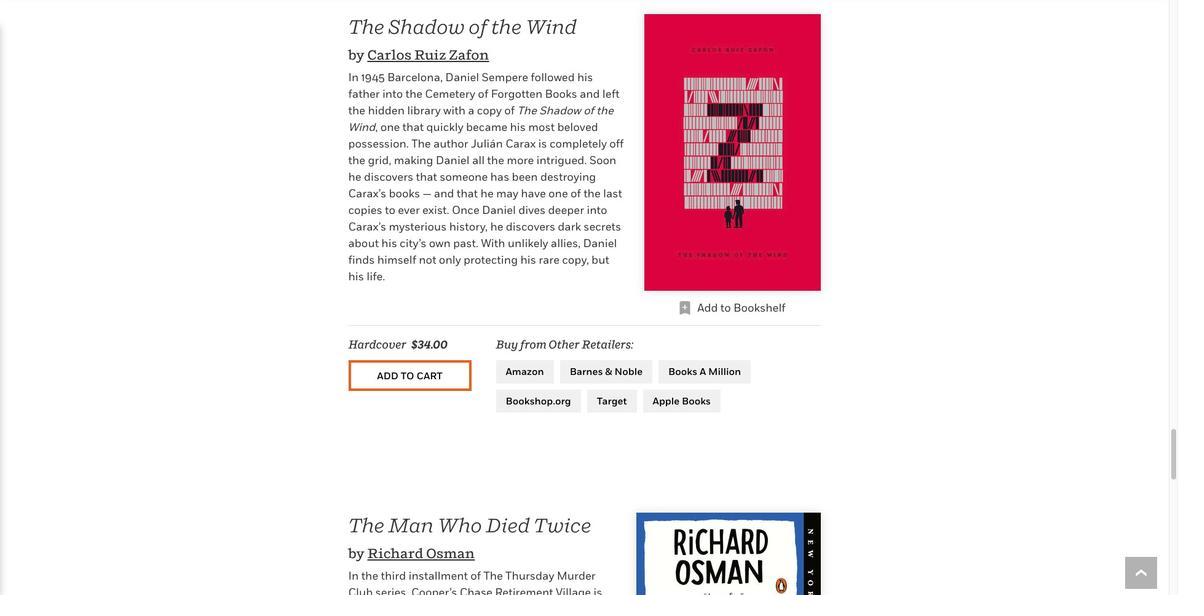 Task type: describe. For each thing, give the bounding box(es) containing it.
add to bookshelf
[[698, 302, 786, 315]]

julián
[[471, 137, 503, 150]]

thursday
[[506, 570, 555, 583]]

series,
[[376, 587, 409, 596]]

zafon
[[449, 47, 490, 63]]

soon
[[590, 154, 617, 167]]

1945
[[362, 71, 385, 84]]

2 vertical spatial he
[[491, 220, 504, 233]]

deeper
[[549, 204, 585, 217]]

author
[[434, 137, 469, 150]]

a
[[468, 104, 475, 117]]

all
[[472, 154, 485, 167]]

barnes & noble link
[[560, 361, 653, 384]]

bookshop.org
[[506, 395, 571, 407]]

of inside in the third installment of the thursday murder club series, cooper's chase retirement village i
[[471, 570, 481, 583]]

books
[[389, 187, 420, 200]]

in the third installment of the thursday murder club series, cooper's chase retirement village i
[[349, 570, 614, 596]]

the inside , one that quickly became his most beloved possession. the author julián carax is completely off the grid, making daniel all the more intrigued. soon he discovers that someone has been destroying carax's books — and that he may have one of the last copies to ever exist. once daniel dives deeper into carax's mysterious history, he discovers dark secrets about his city's own past. with unlikely allies, daniel finds himself not only protecting his rare copy, but his life.
[[412, 137, 431, 150]]

2 vertical spatial books
[[682, 395, 711, 407]]

the up "has"
[[488, 154, 505, 167]]

the down father
[[349, 104, 366, 117]]

add for add to cart
[[377, 370, 399, 382]]

1 vertical spatial one
[[549, 187, 568, 200]]

followed
[[531, 71, 575, 84]]

installment
[[409, 570, 468, 583]]

more
[[507, 154, 534, 167]]

life.
[[367, 270, 385, 283]]

0 vertical spatial that
[[403, 121, 424, 134]]

protecting
[[464, 254, 518, 267]]

quickly
[[427, 121, 464, 134]]

add for add to bookshelf
[[698, 302, 718, 315]]

add to cart button
[[349, 361, 472, 391]]

history,
[[450, 220, 488, 233]]

third
[[381, 570, 406, 583]]

into inside in 1945 barcelona, daniel sempere followed his father into the cemetery of forgotten books and left the hidden library with a copy of
[[383, 88, 403, 100]]

buy
[[496, 339, 518, 352]]

dives
[[519, 204, 546, 217]]

his down the finds
[[349, 270, 364, 283]]

richard osman link
[[368, 546, 475, 562]]

has
[[491, 171, 510, 184]]

who
[[438, 514, 482, 537]]

of up beloved
[[584, 104, 594, 117]]

2 carax's from the top
[[349, 220, 387, 233]]

noble
[[615, 366, 643, 378]]

in for the shadow of the wind
[[349, 71, 359, 84]]

club
[[349, 587, 373, 596]]

in for the man who died twice
[[349, 570, 359, 583]]

barnes & noble
[[570, 366, 643, 378]]

1 the shadow of the wind from the top
[[349, 15, 577, 38]]

barcelona,
[[388, 71, 443, 84]]

ever
[[398, 204, 420, 217]]

the shadow of the wind link
[[349, 15, 577, 38]]

in 1945 barcelona, daniel sempere followed his father into the cemetery of forgotten books and left the hidden library with a copy of
[[349, 71, 620, 117]]

may
[[497, 187, 519, 200]]

other
[[549, 339, 580, 352]]

sempere
[[482, 71, 529, 84]]

—
[[423, 187, 432, 200]]

,
[[375, 121, 378, 134]]

by carlos ruiz zafon
[[349, 47, 490, 63]]

forgotten
[[491, 88, 543, 100]]

apple books
[[653, 395, 711, 407]]

murder
[[557, 570, 596, 583]]

twice
[[534, 514, 592, 537]]

&
[[606, 366, 613, 378]]

from
[[521, 339, 547, 352]]

himself
[[378, 254, 417, 267]]

0 vertical spatial shadow
[[388, 15, 465, 38]]

the down barcelona,
[[406, 88, 423, 100]]

and inside in 1945 barcelona, daniel sempere followed his father into the cemetery of forgotten books and left the hidden library with a copy of
[[580, 88, 600, 100]]

village
[[556, 587, 591, 596]]

1 vertical spatial books
[[669, 366, 698, 378]]

by for the man who died twice
[[349, 546, 365, 562]]

barnes
[[570, 366, 603, 378]]

his down unlikely
[[521, 254, 536, 267]]

became
[[466, 121, 508, 134]]

hidden
[[368, 104, 405, 117]]

apple
[[653, 395, 680, 407]]

add to cart
[[377, 370, 443, 382]]

city's
[[400, 237, 427, 250]]

of down forgotten
[[505, 104, 515, 117]]

mysterious
[[389, 220, 447, 233]]

the man who died twice link
[[349, 514, 592, 537]]

0 vertical spatial he
[[349, 171, 362, 184]]

osman
[[426, 546, 475, 562]]

about
[[349, 237, 379, 250]]

of up zafon
[[469, 15, 488, 38]]

richard
[[368, 546, 424, 562]]

into inside , one that quickly became his most beloved possession. the author julián carax is completely off the grid, making daniel all the more intrigued. soon he discovers that someone has been destroying carax's books — and that he may have one of the last copies to ever exist. once daniel dives deeper into carax's mysterious history, he discovers dark secrets about his city's own past. with unlikely allies, daniel finds himself not only protecting his rare copy, but his life.
[[587, 204, 608, 217]]

the man who died twice book cover picture image
[[637, 513, 821, 596]]

possession.
[[349, 137, 409, 150]]

the inside the shadow of the wind
[[518, 104, 537, 117]]

hardcover $34.00
[[349, 339, 448, 352]]

daniel down author at the left
[[436, 154, 470, 167]]

with
[[444, 104, 466, 117]]

the shadow of the wind book cover picture image
[[645, 14, 821, 291]]

is
[[539, 137, 547, 150]]

daniel up but
[[584, 237, 617, 250]]

target link
[[587, 390, 637, 413]]

retailers:
[[582, 339, 634, 352]]

of inside , one that quickly became his most beloved possession. the author julián carax is completely off the grid, making daniel all the more intrigued. soon he discovers that someone has been destroying carax's books — and that he may have one of the last copies to ever exist. once daniel dives deeper into carax's mysterious history, he discovers dark secrets about his city's own past. with unlikely allies, daniel finds himself not only protecting his rare copy, but his life.
[[571, 187, 581, 200]]

copies
[[349, 204, 383, 217]]

to inside , one that quickly became his most beloved possession. the author julián carax is completely off the grid, making daniel all the more intrigued. soon he discovers that someone has been destroying carax's books — and that he may have one of the last copies to ever exist. once daniel dives deeper into carax's mysterious history, he discovers dark secrets about his city's own past. with unlikely allies, daniel finds himself not only protecting his rare copy, but his life.
[[385, 204, 396, 217]]



Task type: vqa. For each thing, say whether or not it's contained in the screenshot.
The Colourwork In The Round Anna Dervout
no



Task type: locate. For each thing, give the bounding box(es) containing it.
0 horizontal spatial and
[[434, 187, 454, 200]]

grid,
[[368, 154, 392, 167]]

0 vertical spatial add
[[698, 302, 718, 315]]

discovers
[[364, 171, 414, 184], [506, 220, 556, 233]]

into up secrets
[[587, 204, 608, 217]]

wind
[[526, 15, 577, 38], [349, 121, 375, 134]]

0 vertical spatial into
[[383, 88, 403, 100]]

1 vertical spatial carax's
[[349, 220, 387, 233]]

shadow
[[388, 15, 465, 38], [540, 104, 581, 117]]

daniel
[[446, 71, 479, 84], [436, 154, 470, 167], [482, 204, 516, 217], [584, 237, 617, 250]]

his right followed
[[578, 71, 593, 84]]

shadow up carlos ruiz zafon link
[[388, 15, 465, 38]]

his up carax
[[510, 121, 526, 134]]

2 vertical spatial that
[[457, 187, 478, 200]]

he left may
[[481, 187, 494, 200]]

the down forgotten
[[518, 104, 537, 117]]

making
[[394, 154, 433, 167]]

he
[[349, 171, 362, 184], [481, 187, 494, 200], [491, 220, 504, 233]]

to left cart
[[401, 370, 414, 382]]

0 vertical spatial wind
[[526, 15, 577, 38]]

the left grid,
[[349, 154, 366, 167]]

books a million link
[[659, 361, 751, 384]]

books left a
[[669, 366, 698, 378]]

by up club
[[349, 546, 365, 562]]

not
[[419, 254, 437, 267]]

books down followed
[[545, 88, 578, 100]]

carax's up copies
[[349, 187, 387, 200]]

1 horizontal spatial wind
[[526, 15, 577, 38]]

cooper's
[[412, 587, 457, 596]]

wind inside the shadow of the wind
[[349, 121, 375, 134]]

to for add to cart
[[401, 370, 414, 382]]

1 horizontal spatial to
[[401, 370, 414, 382]]

books
[[545, 88, 578, 100], [669, 366, 698, 378], [682, 395, 711, 407]]

that
[[403, 121, 424, 134], [416, 171, 437, 184], [457, 187, 478, 200]]

1 vertical spatial he
[[481, 187, 494, 200]]

1 vertical spatial to
[[721, 302, 731, 315]]

cart
[[417, 370, 443, 382]]

shadow inside the shadow of the wind
[[540, 104, 581, 117]]

and
[[580, 88, 600, 100], [434, 187, 454, 200]]

in
[[349, 71, 359, 84], [349, 570, 359, 583]]

the down 'left'
[[597, 104, 614, 117]]

left
[[603, 88, 620, 100]]

1 horizontal spatial shadow
[[540, 104, 581, 117]]

the up club
[[362, 570, 379, 583]]

the left last
[[584, 187, 601, 200]]

by for the shadow of the wind
[[349, 47, 365, 63]]

the up richard
[[349, 514, 385, 537]]

the
[[349, 15, 385, 38], [518, 104, 537, 117], [412, 137, 431, 150], [349, 514, 385, 537], [484, 570, 503, 583]]

0 vertical spatial in
[[349, 71, 359, 84]]

of down destroying
[[571, 187, 581, 200]]

with
[[481, 237, 506, 250]]

0 horizontal spatial to
[[385, 204, 396, 217]]

0 horizontal spatial add
[[377, 370, 399, 382]]

1 vertical spatial into
[[587, 204, 608, 217]]

into up hidden
[[383, 88, 403, 100]]

amazon
[[506, 366, 544, 378]]

to left bookshelf at the right of page
[[721, 302, 731, 315]]

library
[[407, 104, 441, 117]]

the up making
[[412, 137, 431, 150]]

of up the copy
[[478, 88, 489, 100]]

0 horizontal spatial one
[[381, 121, 400, 134]]

been
[[512, 171, 538, 184]]

0 horizontal spatial shadow
[[388, 15, 465, 38]]

one up the deeper
[[549, 187, 568, 200]]

carlos
[[368, 47, 412, 63]]

1 carax's from the top
[[349, 187, 387, 200]]

a
[[700, 366, 707, 378]]

to inside button
[[401, 370, 414, 382]]

his inside in 1945 barcelona, daniel sempere followed his father into the cemetery of forgotten books and left the hidden library with a copy of
[[578, 71, 593, 84]]

the up chase
[[484, 570, 503, 583]]

secrets
[[584, 220, 622, 233]]

rare
[[539, 254, 560, 267]]

the inside the shadow of the wind
[[597, 104, 614, 117]]

million
[[709, 366, 742, 378]]

only
[[439, 254, 461, 267]]

finds
[[349, 254, 375, 267]]

cemetery
[[425, 88, 476, 100]]

to
[[385, 204, 396, 217], [721, 302, 731, 315], [401, 370, 414, 382]]

1 vertical spatial add
[[377, 370, 399, 382]]

amazon link
[[496, 361, 554, 384]]

shadow up beloved
[[540, 104, 581, 117]]

someone
[[440, 171, 488, 184]]

1 horizontal spatial and
[[580, 88, 600, 100]]

1 by from the top
[[349, 47, 365, 63]]

by
[[349, 47, 365, 63], [349, 546, 365, 562]]

, one that quickly became his most beloved possession. the author julián carax is completely off the grid, making daniel all the more intrigued. soon he discovers that someone has been destroying carax's books — and that he may have one of the last copies to ever exist. once daniel dives deeper into carax's mysterious history, he discovers dark secrets about his city's own past. with unlikely allies, daniel finds himself not only protecting his rare copy, but his life.
[[349, 121, 624, 283]]

carax's down copies
[[349, 220, 387, 233]]

0 vertical spatial and
[[580, 88, 600, 100]]

daniel inside in 1945 barcelona, daniel sempere followed his father into the cemetery of forgotten books and left the hidden library with a copy of
[[446, 71, 479, 84]]

died
[[486, 514, 530, 537]]

copy,
[[563, 254, 589, 267]]

last
[[604, 187, 623, 200]]

of up chase
[[471, 570, 481, 583]]

destroying
[[541, 171, 596, 184]]

retirement
[[495, 587, 554, 596]]

the
[[491, 15, 522, 38], [406, 88, 423, 100], [349, 104, 366, 117], [597, 104, 614, 117], [349, 154, 366, 167], [488, 154, 505, 167], [584, 187, 601, 200], [362, 570, 379, 583]]

own
[[429, 237, 451, 250]]

the up 'carlos'
[[349, 15, 385, 38]]

discovers down grid,
[[364, 171, 414, 184]]

copy
[[477, 104, 502, 117]]

in up club
[[349, 570, 359, 583]]

1 horizontal spatial discovers
[[506, 220, 556, 233]]

1 horizontal spatial add
[[698, 302, 718, 315]]

2 by from the top
[[349, 546, 365, 562]]

one right , on the top of the page
[[381, 121, 400, 134]]

and inside , one that quickly became his most beloved possession. the author julián carax is completely off the grid, making daniel all the more intrigued. soon he discovers that someone has been destroying carax's books — and that he may have one of the last copies to ever exist. once daniel dives deeper into carax's mysterious history, he discovers dark secrets about his city's own past. with unlikely allies, daniel finds himself not only protecting his rare copy, but his life.
[[434, 187, 454, 200]]

1 horizontal spatial into
[[587, 204, 608, 217]]

add
[[698, 302, 718, 315], [377, 370, 399, 382]]

books a million
[[669, 366, 742, 378]]

the inside in the third installment of the thursday murder club series, cooper's chase retirement village i
[[484, 570, 503, 583]]

most
[[529, 121, 555, 134]]

1 vertical spatial wind
[[349, 121, 375, 134]]

bookshop.org link
[[496, 390, 581, 413]]

1 vertical spatial that
[[416, 171, 437, 184]]

to left the ever
[[385, 204, 396, 217]]

ruiz
[[415, 47, 447, 63]]

wind up followed
[[526, 15, 577, 38]]

the up sempere
[[491, 15, 522, 38]]

and left 'left'
[[580, 88, 600, 100]]

books down books a million link
[[682, 395, 711, 407]]

that up once
[[457, 187, 478, 200]]

daniel up cemetery
[[446, 71, 479, 84]]

he up with
[[491, 220, 504, 233]]

the shadow of the wind up julián
[[349, 104, 614, 134]]

0 vertical spatial the shadow of the wind
[[349, 15, 577, 38]]

1 horizontal spatial one
[[549, 187, 568, 200]]

1 vertical spatial shadow
[[540, 104, 581, 117]]

apple books link
[[643, 390, 721, 413]]

in inside in the third installment of the thursday murder club series, cooper's chase retirement village i
[[349, 570, 359, 583]]

0 horizontal spatial wind
[[349, 121, 375, 134]]

his
[[578, 71, 593, 84], [510, 121, 526, 134], [382, 237, 397, 250], [521, 254, 536, 267], [349, 270, 364, 283]]

1 vertical spatial discovers
[[506, 220, 556, 233]]

0 vertical spatial books
[[545, 88, 578, 100]]

wind up possession. on the left top of page
[[349, 121, 375, 134]]

dark
[[558, 220, 581, 233]]

add inside button
[[377, 370, 399, 382]]

1 vertical spatial the shadow of the wind
[[349, 104, 614, 134]]

1 vertical spatial by
[[349, 546, 365, 562]]

0 vertical spatial by
[[349, 47, 365, 63]]

0 vertical spatial discovers
[[364, 171, 414, 184]]

in left 1945
[[349, 71, 359, 84]]

man
[[388, 514, 434, 537]]

daniel down may
[[482, 204, 516, 217]]

1 vertical spatial in
[[349, 570, 359, 583]]

2 horizontal spatial to
[[721, 302, 731, 315]]

unlikely
[[508, 237, 549, 250]]

buy from other retailers:
[[496, 339, 634, 352]]

0 vertical spatial carax's
[[349, 187, 387, 200]]

the man who died twice
[[349, 514, 592, 537]]

off
[[610, 137, 624, 150]]

0 vertical spatial to
[[385, 204, 396, 217]]

completely
[[550, 137, 607, 150]]

and right —
[[434, 187, 454, 200]]

to for add to bookshelf
[[721, 302, 731, 315]]

0 horizontal spatial into
[[383, 88, 403, 100]]

in inside in 1945 barcelona, daniel sempere followed his father into the cemetery of forgotten books and left the hidden library with a copy of
[[349, 71, 359, 84]]

chase
[[460, 587, 493, 596]]

by richard osman
[[349, 546, 475, 562]]

1 vertical spatial and
[[434, 187, 454, 200]]

0 vertical spatial one
[[381, 121, 400, 134]]

into
[[383, 88, 403, 100], [587, 204, 608, 217]]

by up 1945
[[349, 47, 365, 63]]

1 in from the top
[[349, 71, 359, 84]]

but
[[592, 254, 610, 267]]

beloved
[[558, 121, 599, 134]]

2 vertical spatial to
[[401, 370, 414, 382]]

bookshelf
[[734, 302, 786, 315]]

that up —
[[416, 171, 437, 184]]

the inside in the third installment of the thursday murder club series, cooper's chase retirement village i
[[362, 570, 379, 583]]

carlos ruiz zafon link
[[368, 47, 490, 63]]

books inside in 1945 barcelona, daniel sempere followed his father into the cemetery of forgotten books and left the hidden library with a copy of
[[545, 88, 578, 100]]

0 horizontal spatial discovers
[[364, 171, 414, 184]]

past.
[[453, 237, 479, 250]]

intrigued.
[[537, 154, 587, 167]]

add down hardcover $34.00
[[377, 370, 399, 382]]

2 in from the top
[[349, 570, 359, 583]]

his up himself
[[382, 237, 397, 250]]

carax's
[[349, 187, 387, 200], [349, 220, 387, 233]]

discovers down dives at top
[[506, 220, 556, 233]]

2 the shadow of the wind from the top
[[349, 104, 614, 134]]

that down the library
[[403, 121, 424, 134]]

the shadow of the wind
[[349, 15, 577, 38], [349, 104, 614, 134]]

he up copies
[[349, 171, 362, 184]]

the shadow of the wind up zafon
[[349, 15, 577, 38]]

add left bookshelf at the right of page
[[698, 302, 718, 315]]

have
[[521, 187, 546, 200]]



